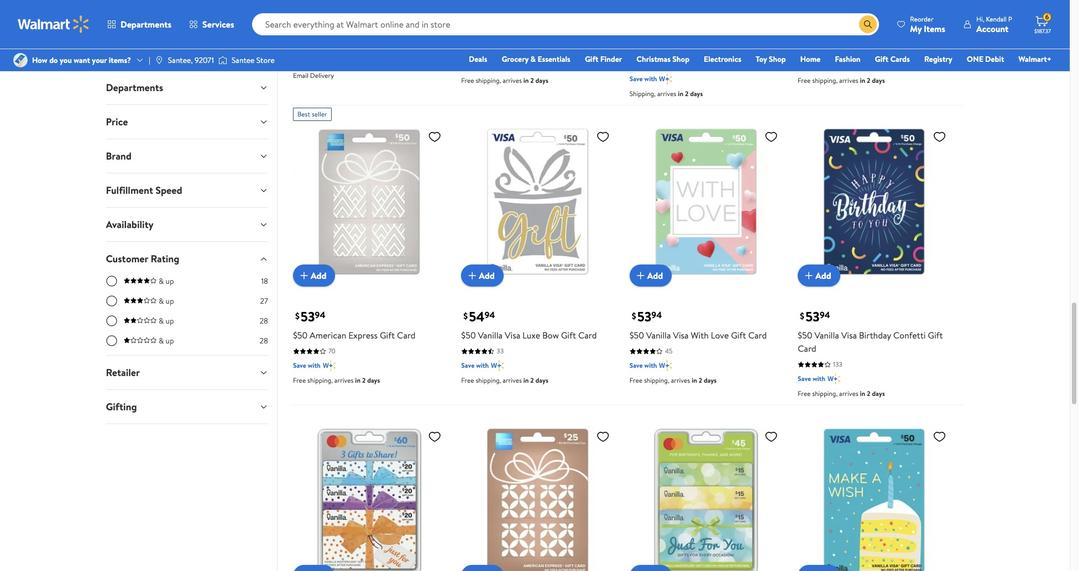 Task type: locate. For each thing, give the bounding box(es) containing it.
$50 american express gift card image
[[293, 126, 446, 278]]

0 horizontal spatial $25
[[293, 24, 307, 37]]

card inside $50 vanilla visa birthday confetti gift card
[[798, 343, 817, 355]]

save
[[461, 61, 475, 70], [798, 61, 811, 70], [630, 74, 643, 84], [293, 361, 306, 371], [461, 361, 475, 371], [630, 361, 643, 371], [798, 375, 811, 384]]

american
[[309, 24, 346, 37], [483, 29, 520, 42], [818, 29, 855, 42], [310, 330, 346, 342]]

shipping, for $200 american express gift card
[[476, 76, 501, 85]]

44
[[652, 9, 663, 21], [826, 9, 837, 21]]

4 up from the top
[[166, 336, 174, 347]]

visa left birthday
[[842, 330, 857, 342]]

visa for with
[[673, 330, 689, 342]]

shipping, down home
[[813, 76, 838, 85]]

88
[[492, 9, 502, 21]]

walmart plus image for $25 vanilla mastercard celebration dots gift card
[[660, 74, 673, 85]]

$25 vanilla mastercard celebration dots gift card
[[630, 29, 763, 55]]

american up 100
[[818, 29, 855, 42]]

1 $ 53 94 from the left
[[295, 308, 325, 327]]

94 up $50 vanilla visa birthday confetti gift card
[[820, 310, 830, 322]]

in for $50 vanilla visa luxe bow gift card
[[524, 376, 529, 386]]

1 horizontal spatial  image
[[218, 55, 227, 66]]

vanilla visa $50 cake slice gift card image
[[798, 426, 951, 572]]

$25 down from
[[293, 24, 307, 37]]

availability tab
[[97, 208, 277, 242]]

in down $50 vanilla visa birthday confetti gift card
[[860, 390, 866, 399]]

2 up from the top
[[166, 296, 174, 307]]

$ inside $ 54 94
[[464, 310, 468, 322]]

1 horizontal spatial visa
[[673, 330, 689, 342]]

gift inside gift finder link
[[585, 54, 599, 65]]

card inside from $28.44 $25 american express egift card
[[401, 24, 420, 37]]

days for $100 american express gift card
[[872, 76, 885, 85]]

2 & up from the top
[[159, 296, 174, 307]]

american up 237
[[309, 24, 346, 37]]

add to cart image for $25 american express gift card image at the bottom
[[466, 570, 479, 572]]

shipping, down 70
[[308, 376, 333, 386]]

american up 70
[[310, 330, 346, 342]]

0 horizontal spatial  image
[[155, 56, 164, 65]]

shop down mastercard
[[673, 54, 690, 65]]

hi,
[[977, 14, 985, 24]]

email delivery
[[293, 71, 334, 80]]

in down grocery & essentials link
[[524, 76, 529, 85]]

$50 for $50 vanilla visa birthday confetti gift card
[[798, 330, 813, 342]]

add button
[[293, 265, 335, 287], [461, 265, 504, 287], [630, 265, 672, 287], [798, 265, 840, 287]]

departments
[[121, 18, 171, 30], [106, 81, 163, 95]]

4 94 from the left
[[820, 310, 830, 322]]

shop for christmas shop
[[673, 54, 690, 65]]

2 for $100 american express gift card
[[867, 76, 871, 85]]

arrives for $50 vanilla visa birthday confetti gift card
[[840, 390, 859, 399]]

save for $50 vanilla visa luxe bow gift card
[[461, 361, 475, 371]]

0 horizontal spatial walmart plus image
[[491, 361, 504, 372]]

add to favorites list, $45 vanilla mastercard occasions gift card multi-pack image
[[765, 431, 778, 444]]

visa left luxe
[[505, 330, 521, 342]]

2 vertical spatial 28
[[260, 336, 268, 347]]

departments button down santee, 92071
[[97, 71, 277, 105]]

add button for $50 vanilla visa birthday confetti gift card
[[798, 265, 840, 287]]

add to favorites list, $50 vanilla visa birthday confetti gift card image
[[933, 130, 947, 144]]

1 $50 from the left
[[293, 330, 308, 342]]

44 up $100 american express gift card
[[826, 9, 837, 21]]

vanilla up the 45
[[646, 330, 671, 342]]

$50 vanilla visa birthday confetti gift card image
[[798, 126, 951, 278]]

arrives for $50 american express gift card
[[335, 376, 354, 386]]

4 out of 5 stars and up, 18 items radio
[[106, 276, 117, 287]]

departments up the |
[[121, 18, 171, 30]]

2 $50 from the left
[[461, 330, 476, 342]]

$25 up 'dots'
[[630, 29, 644, 42]]

home link
[[796, 53, 826, 65]]

44 inside $ 28 44
[[652, 9, 663, 21]]

deals link
[[464, 53, 492, 65]]

egift
[[379, 24, 399, 37]]

visa inside $50 vanilla visa birthday confetti gift card
[[842, 330, 857, 342]]

vanilla up "33"
[[478, 330, 503, 342]]

in down $50 vanilla visa luxe bow gift card
[[524, 376, 529, 386]]

shipping, down the 45
[[644, 376, 670, 386]]

save for $25 vanilla mastercard celebration dots gift card
[[630, 74, 643, 84]]

one debit
[[967, 54, 1005, 65]]

4 add from the left
[[816, 270, 832, 282]]

walmart plus image for $200 american express gift card
[[491, 60, 504, 71]]

card
[[401, 24, 420, 37], [571, 29, 589, 42], [906, 29, 924, 42], [668, 43, 686, 55], [397, 330, 416, 342], [578, 330, 597, 342], [748, 330, 767, 342], [798, 343, 817, 355]]

retailer tab
[[97, 356, 277, 390]]

walmart plus image up shipping, arrives in 2 days
[[660, 74, 673, 85]]

94 for $50 vanilla visa luxe bow gift card
[[485, 310, 495, 322]]

save with for $50 american express gift card
[[293, 361, 321, 371]]

94 up $50 vanilla visa luxe bow gift card
[[485, 310, 495, 322]]

arrives down the 45
[[671, 376, 690, 386]]

4 add button from the left
[[798, 265, 840, 287]]

walmart plus image
[[491, 60, 504, 71], [828, 60, 841, 71], [660, 74, 673, 85], [323, 361, 336, 372], [660, 361, 673, 372]]

2 visa from the left
[[673, 330, 689, 342]]

walmart plus image for $50 american express gift card
[[323, 361, 336, 372]]

vanilla inside $25 vanilla mastercard celebration dots gift card
[[646, 29, 670, 42]]

in down $50 vanilla visa with love gift card
[[692, 376, 697, 386]]

speed
[[156, 184, 182, 197]]

$ inside $ 28 44
[[632, 10, 636, 22]]

in for $50 vanilla visa birthday confetti gift card
[[860, 390, 866, 399]]

save for $200 american express gift card
[[461, 61, 475, 70]]

$ 54 94
[[464, 308, 495, 327]]

1 horizontal spatial 53
[[637, 308, 652, 327]]

$100 american express gift card
[[798, 29, 924, 42]]

$ inside $ 206 88
[[464, 10, 468, 22]]

0 horizontal spatial visa
[[505, 330, 521, 342]]

$25
[[293, 24, 307, 37], [630, 29, 644, 42]]

3 out of 5 stars and up, 27 items radio
[[106, 296, 117, 307]]

departments down 'items?'
[[106, 81, 163, 95]]

availability
[[106, 218, 154, 232]]

free shipping, arrives in 2 days down the 45
[[630, 376, 717, 386]]

1 horizontal spatial add to cart image
[[803, 570, 816, 572]]

walmart plus image down 110
[[491, 60, 504, 71]]

1 horizontal spatial $ 53 94
[[632, 308, 662, 327]]

6 $187.37
[[1035, 12, 1051, 35]]

2
[[531, 76, 534, 85], [867, 76, 871, 85], [685, 89, 689, 98], [362, 376, 366, 386], [531, 376, 534, 386], [699, 376, 702, 386], [867, 390, 871, 399]]

days down grocery & essentials link
[[536, 76, 549, 85]]

free shipping, arrives in 2 days for $50 vanilla visa birthday confetti gift card
[[798, 390, 885, 399]]

walmart plus image
[[491, 361, 504, 372], [828, 374, 841, 385]]

6
[[1046, 12, 1049, 22]]

$25 inside $25 vanilla mastercard celebration dots gift card
[[630, 29, 644, 42]]

 image right 92071
[[218, 55, 227, 66]]

94 up $50 vanilla visa with love gift card
[[652, 310, 662, 322]]

2 94 from the left
[[485, 310, 495, 322]]

walmart plus image down '133'
[[828, 374, 841, 385]]

2 add from the left
[[479, 270, 495, 282]]

1 horizontal spatial $25
[[630, 29, 644, 42]]

arrives down 70
[[335, 376, 354, 386]]

4 $50 from the left
[[798, 330, 813, 342]]

search icon image
[[864, 20, 873, 29]]

visa for luxe
[[505, 330, 521, 342]]

grocery
[[502, 54, 529, 65]]

grocery & essentials link
[[497, 53, 576, 65]]

walmart plus image down the 45
[[660, 361, 673, 372]]

electronics link
[[699, 53, 747, 65]]

up for 2 out of 5 stars and up, 28 items option
[[166, 316, 174, 327]]

2 down christmas shop
[[685, 89, 689, 98]]

0 horizontal spatial add to cart image
[[466, 270, 479, 283]]

walmart image
[[18, 15, 90, 33]]

$50 for $50 vanilla visa with love gift card
[[630, 330, 644, 342]]

237
[[328, 42, 339, 51]]

birthday
[[859, 330, 891, 342]]

mastercard
[[673, 29, 716, 42]]

$60 vanilla mastercard celebration dots gift card multi-pack image
[[293, 426, 446, 572]]

shipping, for $50 american express gift card
[[308, 376, 333, 386]]

vanilla inside $50 vanilla visa birthday confetti gift card
[[815, 330, 839, 342]]

$28.44
[[318, 7, 349, 21]]

best
[[297, 110, 310, 119]]

1 & up from the top
[[159, 276, 174, 287]]

94 up the $50 american express gift card
[[315, 310, 325, 322]]

up for 4 out of 5 stars and up, 18 items option
[[166, 276, 174, 287]]

2 down $50 vanilla visa birthday confetti gift card
[[867, 390, 871, 399]]

add to favorites list, $60 vanilla mastercard celebration dots gift card multi-pack image
[[428, 431, 441, 444]]

vanilla down $ 28 44
[[646, 29, 670, 42]]

in down the $50 american express gift card
[[355, 376, 361, 386]]

departments button
[[98, 11, 180, 38], [97, 71, 277, 105]]

$ 53 94 for $50 vanilla visa with love gift card
[[632, 308, 662, 327]]

arrives down '133'
[[840, 390, 859, 399]]

with for $200 american express gift card
[[476, 61, 489, 70]]

american up 110
[[483, 29, 520, 42]]

save with for $25 vanilla mastercard celebration dots gift card
[[630, 74, 657, 84]]

price tab
[[97, 105, 277, 139]]

shop right the toy at the top of the page
[[769, 54, 786, 65]]

delivery
[[310, 71, 334, 80]]

shop for toy shop
[[769, 54, 786, 65]]

shipping, down "33"
[[476, 376, 501, 386]]

one debit link
[[962, 53, 1010, 65]]

44 up "christmas"
[[652, 9, 663, 21]]

3 & up from the top
[[159, 316, 174, 327]]

gifting tab
[[97, 390, 277, 424]]

1 horizontal spatial shop
[[769, 54, 786, 65]]

1 up from the top
[[166, 276, 174, 287]]

add to cart image for $50 american express gift card image
[[297, 270, 311, 283]]

$ 53 94 for $50 vanilla visa birthday confetti gift card
[[800, 308, 830, 327]]

departments tab
[[97, 71, 277, 105]]

$ for $50 vanilla visa birthday confetti gift card
[[800, 310, 805, 322]]

2 53 from the left
[[637, 308, 652, 327]]

american for 206
[[483, 29, 520, 42]]

add
[[311, 270, 327, 282], [479, 270, 495, 282], [647, 270, 663, 282], [816, 270, 832, 282]]

express for 53
[[349, 330, 378, 342]]

3 add button from the left
[[630, 265, 672, 287]]

147
[[665, 60, 675, 69]]

$ for $50 american express gift card
[[295, 310, 300, 322]]

with for $50 vanilla visa luxe bow gift card
[[476, 361, 489, 371]]

3 visa from the left
[[842, 330, 857, 342]]

28 for 2 out of 5 stars and up, 28 items option
[[260, 316, 268, 327]]

2 44 from the left
[[826, 9, 837, 21]]

express
[[348, 24, 377, 37], [522, 29, 551, 42], [857, 29, 886, 42], [349, 330, 378, 342]]

2 shop from the left
[[769, 54, 786, 65]]

arrives down "33"
[[503, 376, 522, 386]]

1 horizontal spatial walmart plus image
[[828, 374, 841, 385]]

2 horizontal spatial visa
[[842, 330, 857, 342]]

1 44 from the left
[[652, 9, 663, 21]]

2 down grocery & essentials link
[[531, 76, 534, 85]]

walmart+
[[1019, 54, 1052, 65]]

days down 'love'
[[704, 376, 717, 386]]

vanilla up '133'
[[815, 330, 839, 342]]

walmart+ link
[[1014, 53, 1057, 65]]

add button for $50 vanilla visa with love gift card
[[630, 265, 672, 287]]

4 & up from the top
[[159, 336, 174, 347]]

days down gift cards link
[[872, 76, 885, 85]]

walmart plus image down 70
[[323, 361, 336, 372]]

2 for $50 american express gift card
[[362, 376, 366, 386]]

email
[[293, 71, 309, 80]]

dots
[[630, 43, 648, 55]]

3 94 from the left
[[652, 310, 662, 322]]

walmart plus image for 54
[[491, 361, 504, 372]]

$45 vanilla mastercard occasions gift card multi-pack image
[[630, 426, 783, 572]]

days down bow
[[536, 376, 549, 386]]

arrives down grocery
[[503, 76, 522, 85]]

28 for '1 out of 5 stars and up, 28 items' radio
[[260, 336, 268, 347]]

2 add button from the left
[[461, 265, 504, 287]]

days for $50 american express gift card
[[367, 376, 380, 386]]

fulfillment speed tab
[[97, 174, 277, 207]]

home
[[801, 54, 821, 65]]

$ for $50 vanilla visa with love gift card
[[632, 310, 636, 322]]

0 horizontal spatial $ 53 94
[[295, 308, 325, 327]]

1 visa from the left
[[505, 330, 521, 342]]

shipping, down '133'
[[813, 390, 838, 399]]

card inside $25 vanilla mastercard celebration dots gift card
[[668, 43, 686, 55]]

94 for $50 vanilla visa birthday confetti gift card
[[820, 310, 830, 322]]

reorder my items
[[910, 14, 946, 35]]

3 53 from the left
[[806, 308, 820, 327]]

santee
[[232, 55, 255, 66]]

seller
[[312, 110, 327, 119]]

0 vertical spatial add to cart image
[[466, 270, 479, 283]]

$200 american express gift card
[[461, 29, 589, 42]]

0 vertical spatial departments
[[121, 18, 171, 30]]

1 vertical spatial walmart plus image
[[828, 374, 841, 385]]

add to cart image for "$50 vanilla visa birthday confetti gift card" image
[[803, 270, 816, 283]]

2 down 'with'
[[699, 376, 702, 386]]

0 horizontal spatial shop
[[673, 54, 690, 65]]

christmas shop link
[[632, 53, 695, 65]]

 image
[[218, 55, 227, 66], [155, 56, 164, 65]]

arrives down fashion link
[[840, 76, 859, 85]]

133
[[833, 360, 843, 370]]

44 inside "$ 105 44"
[[826, 9, 837, 21]]

53
[[301, 308, 315, 327], [637, 308, 652, 327], [806, 308, 820, 327]]

1 horizontal spatial 44
[[826, 9, 837, 21]]

visa left 'with'
[[673, 330, 689, 342]]

2 down luxe
[[531, 376, 534, 386]]

& up for the 3 out of 5 stars and up, 27 items option
[[159, 296, 174, 307]]

santee,
[[168, 55, 193, 66]]

walmart plus image down "33"
[[491, 361, 504, 372]]

add to cart image
[[466, 270, 479, 283], [803, 570, 816, 572]]

in for $200 american express gift card
[[524, 76, 529, 85]]

save with
[[461, 61, 489, 70], [798, 61, 826, 70], [630, 74, 657, 84], [293, 361, 321, 371], [461, 361, 489, 371], [630, 361, 657, 371], [798, 375, 826, 384]]

& up
[[159, 276, 174, 287], [159, 296, 174, 307], [159, 316, 174, 327], [159, 336, 174, 347]]

1 vertical spatial add to cart image
[[803, 570, 816, 572]]

$25 american express gift card image
[[461, 426, 614, 572]]

3 $50 from the left
[[630, 330, 644, 342]]

2 down the $50 american express gift card
[[362, 376, 366, 386]]

0 vertical spatial walmart plus image
[[491, 361, 504, 372]]

1 94 from the left
[[315, 310, 325, 322]]

vanilla
[[646, 29, 670, 42], [478, 330, 503, 342], [646, 330, 671, 342], [815, 330, 839, 342]]

add to cart image
[[297, 270, 311, 283], [634, 270, 647, 283], [803, 270, 816, 283], [297, 570, 311, 572], [466, 570, 479, 572], [634, 570, 647, 572]]

arrives right shipping,
[[658, 89, 677, 98]]

 image
[[13, 53, 28, 67]]

2 $ 53 94 from the left
[[632, 308, 662, 327]]

1 shop from the left
[[673, 54, 690, 65]]

vanilla for $50 vanilla visa birthday confetti gift card
[[815, 330, 839, 342]]

$
[[464, 10, 468, 22], [632, 10, 636, 22], [800, 10, 805, 22], [295, 310, 300, 322], [464, 310, 468, 322], [632, 310, 636, 322], [800, 310, 805, 322]]

$ inside "$ 105 44"
[[800, 10, 805, 22]]

brand
[[106, 149, 132, 163]]

1 vertical spatial 28
[[260, 316, 268, 327]]

add button for $50 vanilla visa luxe bow gift card
[[461, 265, 504, 287]]

& for 2 out of 5 stars and up, 28 items option
[[159, 316, 164, 327]]

3 add from the left
[[647, 270, 663, 282]]

94 inside $ 54 94
[[485, 310, 495, 322]]

free shipping, arrives in 2 days down "33"
[[461, 376, 549, 386]]

1 vertical spatial departments
[[106, 81, 163, 95]]

free for $50 vanilla visa with love gift card
[[630, 376, 643, 386]]

with for $50 vanilla visa with love gift card
[[645, 361, 657, 371]]

shop
[[673, 54, 690, 65], [769, 54, 786, 65]]

shipping, down deals
[[476, 76, 501, 85]]

save with for $50 vanilla visa birthday confetti gift card
[[798, 375, 826, 384]]

american inside from $28.44 $25 american express egift card
[[309, 24, 346, 37]]

|
[[149, 55, 150, 66]]

days down the $50 american express gift card
[[367, 376, 380, 386]]

18
[[261, 276, 268, 287]]

1 vertical spatial departments button
[[97, 71, 277, 105]]

with for $50 american express gift card
[[308, 361, 321, 371]]

shipping, for $50 vanilla visa with love gift card
[[644, 376, 670, 386]]

3 up from the top
[[166, 316, 174, 327]]

& for the 3 out of 5 stars and up, 27 items option
[[159, 296, 164, 307]]

walmart plus image down 100
[[828, 60, 841, 71]]

2 horizontal spatial $ 53 94
[[800, 308, 830, 327]]

free shipping, arrives in 2 days for $200 american express gift card
[[461, 76, 549, 85]]

free shipping, arrives in 2 days down grocery
[[461, 76, 549, 85]]

in down fashion
[[860, 76, 866, 85]]

days down $50 vanilla visa birthday confetti gift card
[[872, 390, 885, 399]]

 image right the |
[[155, 56, 164, 65]]

& for 4 out of 5 stars and up, 18 items option
[[159, 276, 164, 287]]

0 horizontal spatial 44
[[652, 9, 663, 21]]

2 for $200 american express gift card
[[531, 76, 534, 85]]

free shipping, arrives in 2 days down '133'
[[798, 390, 885, 399]]

kendall
[[986, 14, 1007, 24]]

shipping,
[[476, 76, 501, 85], [813, 76, 838, 85], [308, 376, 333, 386], [476, 376, 501, 386], [644, 376, 670, 386], [813, 390, 838, 399]]

express for 105
[[857, 29, 886, 42]]

3 $ 53 94 from the left
[[800, 308, 830, 327]]

price
[[106, 115, 128, 129]]

$50 inside $50 vanilla visa birthday confetti gift card
[[798, 330, 813, 342]]

2 horizontal spatial 53
[[806, 308, 820, 327]]

visa
[[505, 330, 521, 342], [673, 330, 689, 342], [842, 330, 857, 342]]

in
[[524, 76, 529, 85], [860, 76, 866, 85], [678, 89, 684, 98], [355, 376, 361, 386], [524, 376, 529, 386], [692, 376, 697, 386], [860, 390, 866, 399]]

walmart plus image for $100 american express gift card
[[828, 60, 841, 71]]

2 down gift cards link
[[867, 76, 871, 85]]

1 53 from the left
[[301, 308, 315, 327]]

departments button up the |
[[98, 11, 180, 38]]

santee store
[[232, 55, 275, 66]]

gift inside gift cards link
[[875, 54, 889, 65]]

add to cart image for $50 vanilla visa with love gift card image at the top of the page
[[634, 270, 647, 283]]

45
[[665, 347, 673, 356]]

days for $50 vanilla visa with love gift card
[[704, 376, 717, 386]]

1 out of 5 stars and up, 28 items radio
[[106, 336, 117, 347]]

express inside from $28.44 $25 american express egift card
[[348, 24, 377, 37]]

gift inside $50 vanilla visa birthday confetti gift card
[[928, 330, 943, 342]]

vanilla for $25 vanilla mastercard celebration dots gift card
[[646, 29, 670, 42]]

gift
[[553, 29, 569, 42], [888, 29, 903, 42], [650, 43, 665, 55], [585, 54, 599, 65], [875, 54, 889, 65], [380, 330, 395, 342], [561, 330, 576, 342], [731, 330, 746, 342], [928, 330, 943, 342]]

cards
[[891, 54, 910, 65]]

free for $50 vanilla visa birthday confetti gift card
[[798, 390, 811, 399]]

departments inside tab
[[106, 81, 163, 95]]

free shipping, arrives in 2 days down 70
[[293, 376, 380, 386]]

0 horizontal spatial 53
[[301, 308, 315, 327]]

free shipping, arrives in 2 days down fashion link
[[798, 76, 885, 85]]



Task type: vqa. For each thing, say whether or not it's contained in the screenshot.
 icon for How do you want your items?
no



Task type: describe. For each thing, give the bounding box(es) containing it.
add to cart image for $50 vanilla visa luxe bow gift card image
[[466, 270, 479, 283]]

save for $50 vanilla visa birthday confetti gift card
[[798, 375, 811, 384]]

want
[[74, 55, 90, 66]]

44 for 28
[[652, 9, 663, 21]]

110
[[497, 46, 505, 56]]

save with for $50 vanilla visa luxe bow gift card
[[461, 361, 489, 371]]

$ for $100 american express gift card
[[800, 10, 805, 22]]

$50 vanilla visa with love gift card
[[630, 330, 767, 342]]

do
[[49, 55, 58, 66]]

fulfillment speed button
[[97, 174, 277, 207]]

add to favorites list, vanilla visa $50 cake slice gift card image
[[933, 431, 947, 444]]

grocery & essentials
[[502, 54, 571, 65]]

94 for $50 american express gift card
[[315, 310, 325, 322]]

save with for $100 american express gift card
[[798, 61, 826, 70]]

2 for $50 vanilla visa birthday confetti gift card
[[867, 390, 871, 399]]

2 out of 5 stars and up, 28 items radio
[[106, 316, 117, 327]]

christmas shop
[[637, 54, 690, 65]]

add for $50 vanilla visa birthday confetti gift card
[[816, 270, 832, 282]]

vanilla for $50 vanilla visa with love gift card
[[646, 330, 671, 342]]

& inside grocery & essentials link
[[531, 54, 536, 65]]

brand tab
[[97, 139, 277, 173]]

christmas
[[637, 54, 671, 65]]

& up for '1 out of 5 stars and up, 28 items' radio
[[159, 336, 174, 347]]

 image for santee store
[[218, 55, 227, 66]]

add to cart image for the $60 vanilla mastercard celebration dots gift card multi-pack image
[[297, 570, 311, 572]]

days down electronics link
[[690, 89, 703, 98]]

p
[[1009, 14, 1013, 24]]

53 for $50 american express gift card
[[301, 308, 315, 327]]

$50 vanilla visa luxe bow gift card image
[[461, 126, 614, 278]]

visa for birthday
[[842, 330, 857, 342]]

save for $100 american express gift card
[[798, 61, 811, 70]]

shipping, arrives in 2 days
[[630, 89, 703, 98]]

brand button
[[97, 139, 277, 173]]

walmart plus image for 53
[[828, 374, 841, 385]]

70
[[328, 347, 336, 356]]

love
[[711, 330, 729, 342]]

1 add button from the left
[[293, 265, 335, 287]]

toy shop
[[756, 54, 786, 65]]

$ 105 44
[[800, 7, 837, 26]]

shipping, for $50 vanilla visa luxe bow gift card
[[476, 376, 501, 386]]

free for $50 american express gift card
[[293, 376, 306, 386]]

my
[[910, 22, 922, 35]]

105
[[806, 7, 826, 26]]

debit
[[986, 54, 1005, 65]]

toy shop link
[[751, 53, 791, 65]]

0 vertical spatial departments button
[[98, 11, 180, 38]]

$100
[[798, 29, 816, 42]]

price button
[[97, 105, 277, 139]]

items?
[[109, 55, 131, 66]]

customer rating option group
[[106, 276, 268, 356]]

add for $50 vanilla visa with love gift card
[[647, 270, 663, 282]]

fashion
[[835, 54, 861, 65]]

shipping,
[[630, 89, 656, 98]]

with for $25 vanilla mastercard celebration dots gift card
[[645, 74, 657, 84]]

up for '1 out of 5 stars and up, 28 items' radio
[[166, 336, 174, 347]]

customer
[[106, 252, 148, 266]]

add to cart image for the vanilla visa $50 cake slice gift card image
[[803, 570, 816, 572]]

you
[[60, 55, 72, 66]]

free shipping, arrives in 2 days for $100 american express gift card
[[798, 76, 885, 85]]

best seller
[[297, 110, 327, 119]]

gifting button
[[97, 390, 277, 424]]

$ for $200 american express gift card
[[464, 10, 468, 22]]

availability button
[[97, 208, 277, 242]]

save with for $200 american express gift card
[[461, 61, 489, 70]]

add to favorites list, $50 american express gift card image
[[428, 130, 441, 144]]

$50 for $50 american express gift card
[[293, 330, 308, 342]]

0 vertical spatial 28
[[637, 7, 652, 26]]

arrives for $100 american express gift card
[[840, 76, 859, 85]]

$200
[[461, 29, 481, 42]]

days for $50 vanilla visa luxe bow gift card
[[536, 376, 549, 386]]

53 for $50 vanilla visa with love gift card
[[637, 308, 652, 327]]

arrives for $50 vanilla visa luxe bow gift card
[[503, 376, 522, 386]]

how
[[32, 55, 47, 66]]

celebration
[[718, 29, 763, 42]]

save with for $50 vanilla visa with love gift card
[[630, 361, 657, 371]]

toy
[[756, 54, 767, 65]]

customer rating button
[[97, 242, 277, 276]]

Search search field
[[252, 13, 879, 35]]

with
[[691, 330, 709, 342]]

add to favorites list, $25 american express gift card image
[[597, 431, 610, 444]]

2 for $50 vanilla visa with love gift card
[[699, 376, 702, 386]]

in for $50 american express gift card
[[355, 376, 361, 386]]

customer rating
[[106, 252, 179, 266]]

92071
[[195, 55, 214, 66]]

days for $50 vanilla visa birthday confetti gift card
[[872, 390, 885, 399]]

fashion link
[[830, 53, 866, 65]]

hi, kendall p account
[[977, 14, 1013, 35]]

days for $200 american express gift card
[[536, 76, 549, 85]]

gift inside $25 vanilla mastercard celebration dots gift card
[[650, 43, 665, 55]]

account
[[977, 22, 1009, 35]]

94 for $50 vanilla visa with love gift card
[[652, 310, 662, 322]]

33
[[497, 347, 504, 356]]

add to favorites list, $50 vanilla visa with love gift card image
[[765, 130, 778, 144]]

one
[[967, 54, 984, 65]]

with for $50 vanilla visa birthday confetti gift card
[[813, 375, 826, 384]]

arrives for $50 vanilla visa with love gift card
[[671, 376, 690, 386]]

store
[[257, 55, 275, 66]]

reorder
[[910, 14, 934, 24]]

customer rating tab
[[97, 242, 277, 276]]

retailer
[[106, 366, 140, 380]]

1 add from the left
[[311, 270, 327, 282]]

$50 for $50 vanilla visa luxe bow gift card
[[461, 330, 476, 342]]

gift cards link
[[870, 53, 915, 65]]

finder
[[600, 54, 622, 65]]

free shipping, arrives in 2 days for $50 vanilla visa luxe bow gift card
[[461, 376, 549, 386]]

express for 206
[[522, 29, 551, 42]]

free for $100 american express gift card
[[798, 76, 811, 85]]

from $28.44 $25 american express egift card
[[293, 7, 420, 37]]

in right shipping,
[[678, 89, 684, 98]]

$50 vanilla visa with love gift card image
[[630, 126, 783, 278]]

deals
[[469, 54, 487, 65]]

$25 inside from $28.44 $25 american express egift card
[[293, 24, 307, 37]]

rating
[[151, 252, 179, 266]]

gift finder link
[[580, 53, 627, 65]]

luxe
[[523, 330, 540, 342]]

electronics
[[704, 54, 742, 65]]

free shipping, arrives in 2 days for $50 vanilla visa with love gift card
[[630, 376, 717, 386]]

essentials
[[538, 54, 571, 65]]

free for $50 vanilla visa luxe bow gift card
[[461, 376, 474, 386]]

services button
[[180, 11, 243, 38]]

54
[[469, 308, 485, 327]]

add to favorites list, $50 vanilla visa luxe bow gift card image
[[597, 130, 610, 144]]

in for $50 vanilla visa with love gift card
[[692, 376, 697, 386]]

services
[[202, 18, 234, 30]]

$ for $25 vanilla mastercard celebration dots gift card
[[632, 10, 636, 22]]

$ 53 94 for $50 american express gift card
[[295, 308, 325, 327]]

from
[[293, 7, 316, 21]]

100
[[833, 46, 844, 56]]

27
[[260, 296, 268, 307]]

retailer button
[[97, 356, 277, 390]]

 image for santee, 92071
[[155, 56, 164, 65]]

$187.37
[[1035, 27, 1051, 35]]

shipping, for $100 american express gift card
[[813, 76, 838, 85]]

gift finder
[[585, 54, 622, 65]]

2 for $50 vanilla visa luxe bow gift card
[[531, 376, 534, 386]]

$ for $50 vanilla visa luxe bow gift card
[[464, 310, 468, 322]]

registry link
[[920, 53, 958, 65]]

in for $100 american express gift card
[[860, 76, 866, 85]]

& up for 2 out of 5 stars and up, 28 items option
[[159, 316, 174, 327]]

free shipping, arrives in 2 days for $50 american express gift card
[[293, 376, 380, 386]]

with for $100 american express gift card
[[813, 61, 826, 70]]

vanilla for $50 vanilla visa luxe bow gift card
[[478, 330, 503, 342]]

how do you want your items?
[[32, 55, 131, 66]]

& up for 4 out of 5 stars and up, 18 items option
[[159, 276, 174, 287]]

gifting
[[106, 400, 137, 414]]

shipping, for $50 vanilla visa birthday confetti gift card
[[813, 390, 838, 399]]

items
[[924, 22, 946, 35]]

Walmart Site-Wide search field
[[252, 13, 879, 35]]

206
[[469, 7, 492, 26]]

$50 vanilla visa luxe bow gift card
[[461, 330, 597, 342]]

44 for 105
[[826, 9, 837, 21]]

& for '1 out of 5 stars and up, 28 items' radio
[[159, 336, 164, 347]]

$ 206 88
[[464, 7, 502, 26]]



